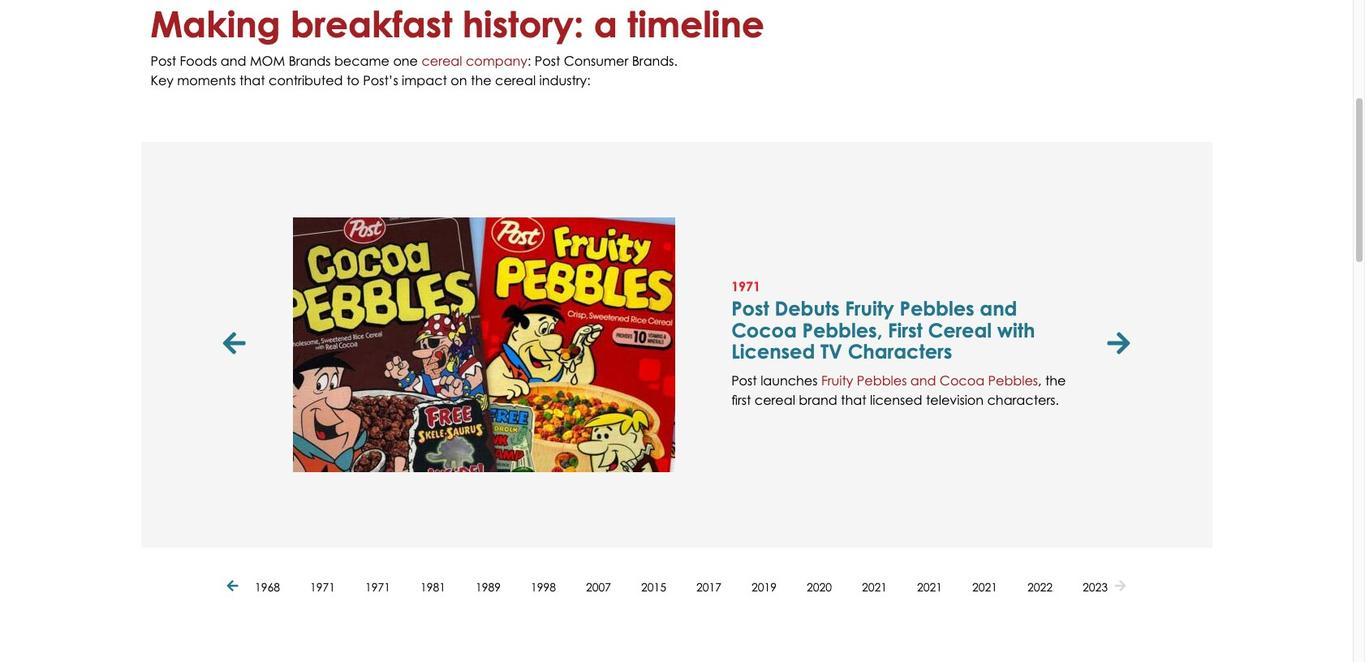 Task type: describe. For each thing, give the bounding box(es) containing it.
one
[[393, 53, 418, 69]]

,
[[1038, 372, 1042, 389]]

:
[[528, 53, 531, 69]]

1981
[[420, 580, 446, 594]]

and inside 1971 post debuts fruity pebbles and cocoa pebbles, first cereal with licensed tv characters
[[980, 297, 1017, 321]]

1998
[[531, 580, 556, 594]]

1 horizontal spatial cocoa
[[940, 372, 985, 389]]

debuts
[[775, 297, 840, 321]]

the inside , the first cereal brand that licensed television characters.
[[1045, 372, 1066, 389]]

2015
[[641, 580, 666, 594]]

1971 post debuts fruity pebbles and cocoa pebbles, first cereal with licensed tv characters
[[731, 278, 1035, 364]]

1971 inside 1971 post debuts fruity pebbles and cocoa pebbles, first cereal with licensed tv characters
[[731, 278, 761, 295]]

post up key
[[151, 53, 176, 69]]

2023
[[1083, 580, 1108, 594]]

history:
[[462, 3, 584, 46]]

cocoa inside 1971 post debuts fruity pebbles and cocoa pebbles, first cereal with licensed tv characters
[[731, 318, 797, 342]]

post inside 1971 post debuts fruity pebbles and cocoa pebbles, first cereal with licensed tv characters
[[731, 297, 769, 321]]

timeline
[[627, 3, 765, 46]]

mom
[[250, 53, 285, 69]]

0 horizontal spatial 1971
[[310, 580, 335, 594]]

television
[[926, 392, 984, 408]]

previous image
[[227, 581, 242, 594]]

post right :
[[535, 53, 560, 69]]

pebbles inside 1971 post debuts fruity pebbles and cocoa pebbles, first cereal with licensed tv characters
[[900, 297, 975, 321]]

fruity inside 1971 post debuts fruity pebbles and cocoa pebbles, first cereal with licensed tv characters
[[845, 297, 894, 321]]

2 2021 from the left
[[917, 580, 942, 594]]

brands
[[289, 53, 331, 69]]

2019
[[752, 580, 777, 594]]

1989
[[476, 580, 501, 594]]

2 vertical spatial and
[[911, 372, 936, 389]]

launches
[[761, 372, 818, 389]]

foods
[[180, 53, 217, 69]]

next image for previous icon
[[1115, 581, 1126, 594]]

licensed
[[731, 340, 815, 364]]

licensed
[[870, 392, 923, 408]]

2007
[[586, 580, 611, 594]]



Task type: locate. For each thing, give the bounding box(es) containing it.
0 vertical spatial fruity
[[845, 297, 894, 321]]

3 2021 from the left
[[972, 580, 998, 594]]

1 vertical spatial the
[[1045, 372, 1066, 389]]

pebbles up characters.
[[988, 372, 1038, 389]]

cocoa up the television
[[940, 372, 985, 389]]

0 vertical spatial the
[[471, 72, 492, 88]]

on
[[451, 72, 467, 88]]

2 vertical spatial cereal
[[755, 392, 795, 408]]

and inside making breakfast history: a timeline post foods and mom brands became one cereal company : post consumer brands. key moments that contributed to post's impact on the cereal industry:
[[221, 53, 246, 69]]

1 vertical spatial cereal
[[495, 72, 536, 88]]

1 horizontal spatial 2021
[[917, 580, 942, 594]]

pebbles up licensed
[[857, 372, 907, 389]]

making
[[151, 3, 281, 46]]

company
[[466, 53, 528, 69]]

carousel region
[[218, 142, 1135, 548]]

0 horizontal spatial and
[[221, 53, 246, 69]]

to
[[347, 72, 359, 88]]

contributed
[[269, 72, 343, 88]]

cereal down the launches
[[755, 392, 795, 408]]

2017
[[696, 580, 722, 594]]

0 horizontal spatial that
[[240, 72, 265, 88]]

1 horizontal spatial that
[[841, 392, 867, 408]]

the inside making breakfast history: a timeline post foods and mom brands became one cereal company : post consumer brands. key moments that contributed to post's impact on the cereal industry:
[[471, 72, 492, 88]]

1 vertical spatial next image
[[1115, 581, 1126, 594]]

cereal company link
[[422, 53, 528, 69]]

cereal
[[928, 318, 992, 342]]

fruity up brand
[[821, 372, 853, 389]]

0 horizontal spatial cereal
[[422, 53, 462, 69]]

cereal down :
[[495, 72, 536, 88]]

1971 left 1981
[[365, 580, 390, 594]]

1 horizontal spatial 1971
[[365, 580, 390, 594]]

breakfast
[[291, 3, 452, 46]]

1971 right 1968
[[310, 580, 335, 594]]

, the first cereal brand that licensed television characters.
[[731, 372, 1066, 408]]

post up first
[[731, 372, 757, 389]]

fruity
[[845, 297, 894, 321], [821, 372, 853, 389]]

key
[[151, 72, 174, 88]]

impact
[[402, 72, 447, 88]]

1971
[[731, 278, 761, 295], [310, 580, 335, 594], [365, 580, 390, 594]]

previous image
[[223, 332, 250, 358]]

2022
[[1028, 580, 1053, 594]]

cocoa up the launches
[[731, 318, 797, 342]]

that down mom
[[240, 72, 265, 88]]

2021
[[862, 580, 887, 594], [917, 580, 942, 594], [972, 580, 998, 594]]

pebbles up characters
[[900, 297, 975, 321]]

fruity up characters
[[845, 297, 894, 321]]

1 2021 from the left
[[862, 580, 887, 594]]

that right brand
[[841, 392, 867, 408]]

post up licensed
[[731, 297, 769, 321]]

brand
[[799, 392, 837, 408]]

post launches pebbles cereals in 1971 image
[[293, 217, 676, 472]]

characters
[[848, 340, 952, 364]]

became
[[334, 53, 390, 69]]

fruity pebbles and cocoa pebbles link
[[821, 372, 1038, 389]]

1 vertical spatial cocoa
[[940, 372, 985, 389]]

1 horizontal spatial and
[[911, 372, 936, 389]]

cereal up on on the top of the page
[[422, 53, 462, 69]]

0 vertical spatial cocoa
[[731, 318, 797, 342]]

1 vertical spatial and
[[980, 297, 1017, 321]]

next image
[[1108, 332, 1130, 358], [1115, 581, 1126, 594]]

consumer
[[564, 53, 628, 69]]

cocoa
[[731, 318, 797, 342], [940, 372, 985, 389]]

and
[[221, 53, 246, 69], [980, 297, 1017, 321], [911, 372, 936, 389]]

0 vertical spatial and
[[221, 53, 246, 69]]

moments
[[177, 72, 236, 88]]

2020
[[807, 580, 832, 594]]

next image inside carousel region
[[1108, 332, 1130, 358]]

0 horizontal spatial the
[[471, 72, 492, 88]]

pebbles
[[900, 297, 975, 321], [857, 372, 907, 389], [988, 372, 1038, 389]]

industry:
[[539, 72, 591, 88]]

0 vertical spatial that
[[240, 72, 265, 88]]

that inside making breakfast history: a timeline post foods and mom brands became one cereal company : post consumer brands. key moments that contributed to post's impact on the cereal industry:
[[240, 72, 265, 88]]

0 horizontal spatial 2021
[[862, 580, 887, 594]]

next image for previous image
[[1108, 332, 1130, 358]]

cereal
[[422, 53, 462, 69], [495, 72, 536, 88], [755, 392, 795, 408]]

1 vertical spatial that
[[841, 392, 867, 408]]

the
[[471, 72, 492, 88], [1045, 372, 1066, 389]]

cereal inside , the first cereal brand that licensed television characters.
[[755, 392, 795, 408]]

brands.
[[632, 53, 678, 69]]

1 vertical spatial fruity
[[821, 372, 853, 389]]

with
[[997, 318, 1035, 342]]

2 horizontal spatial 2021
[[972, 580, 998, 594]]

first
[[731, 392, 751, 408]]

making breakfast history: a timeline post foods and mom brands became one cereal company : post consumer brands. key moments that contributed to post's impact on the cereal industry:
[[151, 3, 765, 88]]

1968
[[255, 580, 280, 594]]

2 horizontal spatial 1971
[[731, 278, 761, 295]]

the down cereal company link
[[471, 72, 492, 88]]

post launches fruity pebbles and cocoa pebbles
[[731, 372, 1038, 389]]

characters.
[[987, 392, 1059, 408]]

the right , at right
[[1045, 372, 1066, 389]]

a
[[594, 3, 617, 46]]

first
[[888, 318, 923, 342]]

1 horizontal spatial the
[[1045, 372, 1066, 389]]

post's
[[363, 72, 398, 88]]

2 horizontal spatial cereal
[[755, 392, 795, 408]]

1971 up licensed
[[731, 278, 761, 295]]

that inside , the first cereal brand that licensed television characters.
[[841, 392, 867, 408]]

1 horizontal spatial cereal
[[495, 72, 536, 88]]

post
[[151, 53, 176, 69], [535, 53, 560, 69], [731, 297, 769, 321], [731, 372, 757, 389]]

that
[[240, 72, 265, 88], [841, 392, 867, 408]]

pebbles,
[[802, 318, 883, 342]]

0 horizontal spatial cocoa
[[731, 318, 797, 342]]

0 vertical spatial next image
[[1108, 332, 1130, 358]]

tv
[[821, 340, 842, 364]]

0 vertical spatial cereal
[[422, 53, 462, 69]]

2 horizontal spatial and
[[980, 297, 1017, 321]]



Task type: vqa. For each thing, say whether or not it's contained in the screenshot.
Pebbles
yes



